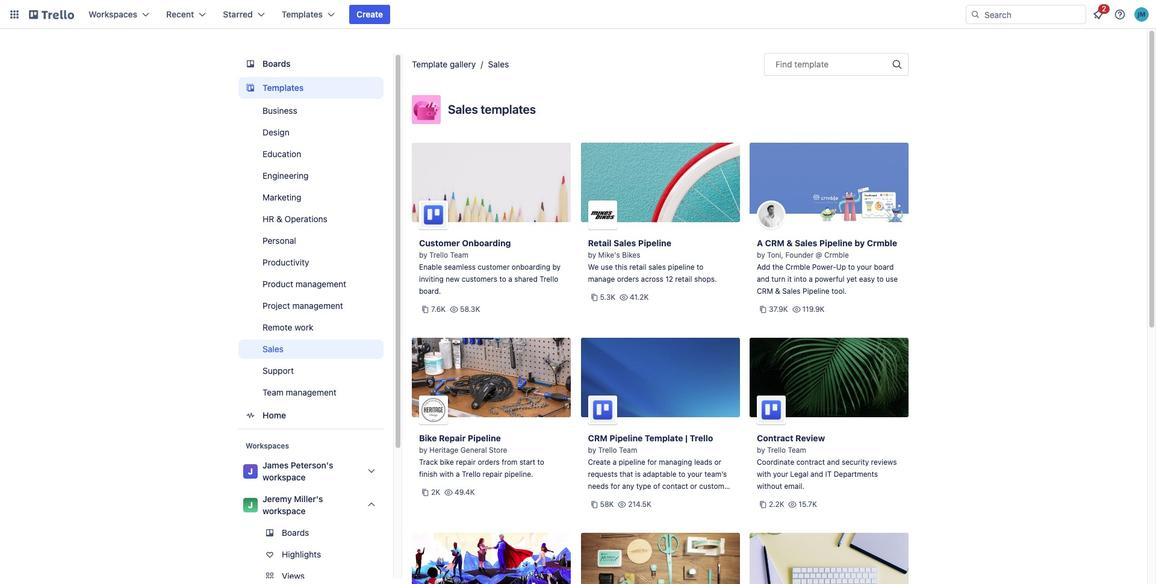 Task type: vqa. For each thing, say whether or not it's contained in the screenshot.


Task type: locate. For each thing, give the bounding box(es) containing it.
1 horizontal spatial customer
[[699, 482, 732, 491]]

0 vertical spatial boards link
[[239, 53, 384, 75]]

remote work link
[[239, 318, 384, 337]]

to right up
[[848, 263, 855, 272]]

0 horizontal spatial workspaces
[[89, 9, 137, 19]]

2 horizontal spatial your
[[857, 263, 872, 272]]

to inside retail sales pipeline by mike's bikes we use this retail sales pipeline to manage orders across 12 retail shops.
[[697, 263, 704, 272]]

to down managing
[[679, 470, 686, 479]]

0 horizontal spatial for
[[611, 482, 620, 491]]

turn
[[772, 275, 786, 284]]

customer onboarding by trello team enable seamless customer onboarding by inviting new customers to a shared trello board.
[[419, 238, 561, 296]]

with up "without"
[[757, 470, 771, 479]]

customer inside customer onboarding by trello team enable seamless customer onboarding by inviting new customers to a shared trello board.
[[478, 263, 510, 272]]

recent
[[166, 9, 194, 19]]

a inside a crm & sales pipeline by crmble by toni, founder @ crmble add the crmble power-up to your board and turn it into a powerful yet easy to use crm & sales pipeline tool.
[[809, 275, 813, 284]]

use down the mike's
[[601, 263, 613, 272]]

j for jeremy
[[248, 500, 253, 510]]

and down add
[[757, 275, 770, 284]]

create inside create button
[[357, 9, 383, 19]]

team down review
[[788, 446, 806, 455]]

by down "a"
[[757, 251, 765, 260]]

crm down trello team image
[[588, 433, 608, 443]]

contact
[[663, 482, 688, 491]]

1 vertical spatial or
[[690, 482, 697, 491]]

1 horizontal spatial trello team image
[[757, 396, 786, 425]]

is
[[635, 470, 641, 479]]

starred button
[[216, 5, 272, 24]]

workspace down james
[[263, 472, 306, 482]]

1 horizontal spatial or
[[715, 458, 722, 467]]

2 workspace from the top
[[263, 506, 306, 516]]

peterson's
[[291, 460, 333, 470]]

1 horizontal spatial with
[[757, 470, 771, 479]]

2 boards link from the top
[[239, 523, 384, 543]]

retail
[[588, 238, 612, 248]]

james
[[263, 460, 289, 470]]

1 vertical spatial retail
[[675, 275, 692, 284]]

pipeline up that
[[610, 433, 643, 443]]

or right contact on the right of the page
[[690, 482, 697, 491]]

15.7k
[[799, 500, 817, 509]]

j left jeremy
[[248, 500, 253, 510]]

0 horizontal spatial template
[[412, 59, 448, 69]]

trello team image up 'contract'
[[757, 396, 786, 425]]

0 horizontal spatial and
[[757, 275, 770, 284]]

trello inside bike repair pipeline by heritage general store track bike repair orders from start to finish with a trello repair pipeline.
[[462, 470, 481, 479]]

2 j from the top
[[248, 500, 253, 510]]

1 vertical spatial customer
[[699, 482, 732, 491]]

by
[[855, 238, 865, 248], [419, 251, 427, 260], [588, 251, 596, 260], [757, 251, 765, 260], [553, 263, 561, 272], [419, 446, 427, 455], [588, 446, 596, 455], [757, 446, 765, 455]]

miller's
[[294, 494, 323, 504]]

sales right sales icon
[[448, 102, 478, 116]]

& right hr in the top of the page
[[276, 214, 282, 224]]

enable
[[419, 263, 442, 272]]

1 vertical spatial j
[[248, 500, 253, 510]]

back to home image
[[29, 5, 74, 24]]

1 vertical spatial boards
[[282, 528, 309, 538]]

pipeline
[[638, 238, 672, 248], [820, 238, 853, 248], [803, 287, 830, 296], [468, 433, 501, 443], [610, 433, 643, 443]]

0 horizontal spatial &
[[276, 214, 282, 224]]

0 vertical spatial and
[[757, 275, 770, 284]]

crmble up board
[[867, 238, 898, 248]]

1 vertical spatial use
[[886, 275, 898, 284]]

retail down bikes
[[630, 263, 647, 272]]

0 vertical spatial orders
[[617, 275, 639, 284]]

to left the "shared"
[[500, 275, 506, 284]]

of
[[654, 482, 660, 491]]

1 horizontal spatial orders
[[617, 275, 639, 284]]

pipeline inside retail sales pipeline by mike's bikes we use this retail sales pipeline to manage orders across 12 retail shops.
[[638, 238, 672, 248]]

0 horizontal spatial orders
[[478, 458, 500, 467]]

jeremy miller (jeremymiller198) image
[[1135, 7, 1149, 22]]

customers
[[462, 275, 498, 284]]

1 horizontal spatial retail
[[675, 275, 692, 284]]

management
[[296, 279, 346, 289], [292, 301, 343, 311], [286, 387, 337, 398]]

crmble down founder
[[786, 263, 810, 272]]

bike repair pipeline by heritage general store track bike repair orders from start to finish with a trello repair pipeline.
[[419, 433, 544, 479]]

0 vertical spatial management
[[296, 279, 346, 289]]

team up seamless
[[450, 251, 469, 260]]

management for project management
[[292, 301, 343, 311]]

team inside crm pipeline template | trello by trello team create a pipeline for managing leads or requests that is adaptable to your team's needs for any type of contact or customer relationship management.
[[619, 446, 638, 455]]

a right into
[[809, 275, 813, 284]]

0 vertical spatial use
[[601, 263, 613, 272]]

management down productivity link
[[296, 279, 346, 289]]

support
[[263, 366, 294, 376]]

1 vertical spatial boards link
[[239, 523, 384, 543]]

a inside customer onboarding by trello team enable seamless customer onboarding by inviting new customers to a shared trello board.
[[508, 275, 512, 284]]

a left the "shared"
[[508, 275, 512, 284]]

use inside a crm & sales pipeline by crmble by toni, founder @ crmble add the crmble power-up to your board and turn it into a powerful yet easy to use crm & sales pipeline tool.
[[886, 275, 898, 284]]

for
[[648, 458, 657, 467], [611, 482, 620, 491]]

team down support
[[263, 387, 284, 398]]

0 vertical spatial workspace
[[263, 472, 306, 482]]

find template
[[776, 59, 829, 69]]

pipeline up the @
[[820, 238, 853, 248]]

to inside bike repair pipeline by heritage general store track bike repair orders from start to finish with a trello repair pipeline.
[[538, 458, 544, 467]]

1 vertical spatial and
[[827, 458, 840, 467]]

orders inside bike repair pipeline by heritage general store track bike repair orders from start to finish with a trello repair pipeline.
[[478, 458, 500, 467]]

0 horizontal spatial pipeline
[[619, 458, 646, 467]]

template left |
[[645, 433, 683, 443]]

sales down remote
[[263, 344, 284, 354]]

legal
[[791, 470, 809, 479]]

template left gallery
[[412, 59, 448, 69]]

sales inside retail sales pipeline by mike's bikes we use this retail sales pipeline to manage orders across 12 retail shops.
[[614, 238, 636, 248]]

remote
[[263, 322, 292, 333]]

home
[[263, 410, 286, 420]]

pipeline up 'sales'
[[638, 238, 672, 248]]

pipeline up that
[[619, 458, 646, 467]]

& down turn on the right top
[[775, 287, 781, 296]]

start
[[520, 458, 536, 467]]

workspaces
[[89, 9, 137, 19], [246, 442, 289, 451]]

new
[[446, 275, 460, 284]]

create inside crm pipeline template | trello by trello team create a pipeline for managing leads or requests that is adaptable to your team's needs for any type of contact or customer relationship management.
[[588, 458, 611, 467]]

workspace inside 'james peterson's workspace'
[[263, 472, 306, 482]]

1 vertical spatial create
[[588, 458, 611, 467]]

1 vertical spatial pipeline
[[619, 458, 646, 467]]

workspace
[[263, 472, 306, 482], [263, 506, 306, 516]]

0 vertical spatial repair
[[456, 458, 476, 467]]

a up requests
[[613, 458, 617, 467]]

0 horizontal spatial use
[[601, 263, 613, 272]]

customer
[[419, 238, 460, 248]]

sales
[[649, 263, 666, 272]]

trello right |
[[690, 433, 713, 443]]

security
[[842, 458, 869, 467]]

repair
[[456, 458, 476, 467], [483, 470, 503, 479]]

your up easy
[[857, 263, 872, 272]]

with inside bike repair pipeline by heritage general store track bike repair orders from start to finish with a trello repair pipeline.
[[440, 470, 454, 479]]

repair down general
[[456, 458, 476, 467]]

by inside crm pipeline template | trello by trello team create a pipeline for managing leads or requests that is adaptable to your team's needs for any type of contact or customer relationship management.
[[588, 446, 596, 455]]

coordinate
[[757, 458, 795, 467]]

trello up requests
[[598, 446, 617, 455]]

0 horizontal spatial crmble
[[786, 263, 810, 272]]

management for product management
[[296, 279, 346, 289]]

2 with from the left
[[757, 470, 771, 479]]

general
[[461, 446, 487, 455]]

template board image
[[243, 81, 258, 95]]

engineering link
[[239, 166, 384, 186]]

store
[[489, 446, 507, 455]]

by up requests
[[588, 446, 596, 455]]

1 vertical spatial template
[[645, 433, 683, 443]]

1 vertical spatial workspaces
[[246, 442, 289, 451]]

sales link
[[488, 59, 509, 69], [239, 340, 384, 359]]

1 j from the top
[[248, 466, 253, 476]]

and left 'it'
[[811, 470, 823, 479]]

2 horizontal spatial and
[[827, 458, 840, 467]]

by inside bike repair pipeline by heritage general store track bike repair orders from start to finish with a trello repair pipeline.
[[419, 446, 427, 455]]

j left james
[[248, 466, 253, 476]]

workspace inside jeremy miller's workspace
[[263, 506, 306, 516]]

management for team management
[[286, 387, 337, 398]]

open information menu image
[[1114, 8, 1126, 20]]

project management
[[263, 301, 343, 311]]

toni, founder @ crmble image
[[757, 201, 786, 229]]

0 vertical spatial j
[[248, 466, 253, 476]]

workspace for jeremy
[[263, 506, 306, 516]]

workspaces button
[[81, 5, 157, 24]]

home image
[[243, 408, 258, 423]]

trello team image up customer
[[419, 201, 448, 229]]

retail
[[630, 263, 647, 272], [675, 275, 692, 284]]

trello up 49.4k
[[462, 470, 481, 479]]

1 vertical spatial orders
[[478, 458, 500, 467]]

pipeline inside retail sales pipeline by mike's bikes we use this retail sales pipeline to manage orders across 12 retail shops.
[[668, 263, 695, 272]]

0 horizontal spatial your
[[688, 470, 703, 479]]

trello team image for customer onboarding
[[419, 201, 448, 229]]

41.2k
[[630, 293, 649, 302]]

1 horizontal spatial crmble
[[825, 251, 849, 260]]

customer down team's
[[699, 482, 732, 491]]

forward image
[[381, 569, 396, 584]]

a up 49.4k
[[456, 470, 460, 479]]

templates
[[282, 9, 323, 19], [263, 83, 304, 93]]

0 vertical spatial retail
[[630, 263, 647, 272]]

into
[[794, 275, 807, 284]]

to down board
[[877, 275, 884, 284]]

contract review by trello team coordinate contract and security reviews with your legal and it departments without email.
[[757, 433, 897, 491]]

1 vertical spatial workspace
[[263, 506, 306, 516]]

for up adaptable
[[648, 458, 657, 467]]

0 vertical spatial pipeline
[[668, 263, 695, 272]]

1 workspace from the top
[[263, 472, 306, 482]]

jeremy miller's workspace
[[263, 494, 323, 516]]

2 vertical spatial crm
[[588, 433, 608, 443]]

0 vertical spatial templates
[[282, 9, 323, 19]]

1 horizontal spatial create
[[588, 458, 611, 467]]

by inside retail sales pipeline by mike's bikes we use this retail sales pipeline to manage orders across 12 retail shops.
[[588, 251, 596, 260]]

boards up highlights on the left of the page
[[282, 528, 309, 538]]

heritage general store image
[[419, 396, 448, 425]]

your down leads
[[688, 470, 703, 479]]

boards link up templates link
[[239, 53, 384, 75]]

0 vertical spatial boards
[[263, 58, 291, 69]]

trello
[[429, 251, 448, 260], [540, 275, 559, 284], [690, 433, 713, 443], [598, 446, 617, 455], [767, 446, 786, 455], [462, 470, 481, 479]]

sales icon image
[[412, 95, 441, 124]]

0 vertical spatial trello team image
[[419, 201, 448, 229]]

orders down this
[[617, 275, 639, 284]]

team management link
[[239, 383, 384, 402]]

create button
[[349, 5, 390, 24]]

1 horizontal spatial template
[[645, 433, 683, 443]]

2 vertical spatial management
[[286, 387, 337, 398]]

2.2k
[[769, 500, 785, 509]]

2 horizontal spatial crmble
[[867, 238, 898, 248]]

that
[[620, 470, 633, 479]]

1 horizontal spatial for
[[648, 458, 657, 467]]

retail right 12
[[675, 275, 692, 284]]

crm up toni,
[[765, 238, 785, 248]]

templates up business
[[263, 83, 304, 93]]

and up 'it'
[[827, 458, 840, 467]]

j for james
[[248, 466, 253, 476]]

or up team's
[[715, 458, 722, 467]]

2 horizontal spatial &
[[787, 238, 793, 248]]

team inside customer onboarding by trello team enable seamless customer onboarding by inviting new customers to a shared trello board.
[[450, 251, 469, 260]]

workspace down jeremy
[[263, 506, 306, 516]]

bike
[[440, 458, 454, 467]]

1 horizontal spatial pipeline
[[668, 263, 695, 272]]

&
[[276, 214, 282, 224], [787, 238, 793, 248], [775, 287, 781, 296]]

0 horizontal spatial with
[[440, 470, 454, 479]]

your down 'coordinate'
[[773, 470, 788, 479]]

repair down from
[[483, 470, 503, 479]]

inviting
[[419, 275, 444, 284]]

0 vertical spatial customer
[[478, 263, 510, 272]]

1 horizontal spatial &
[[775, 287, 781, 296]]

& up founder
[[787, 238, 793, 248]]

1 vertical spatial sales link
[[239, 340, 384, 359]]

boards right 'board' icon
[[263, 58, 291, 69]]

1 vertical spatial trello team image
[[757, 396, 786, 425]]

to up shops.
[[697, 263, 704, 272]]

1 boards link from the top
[[239, 53, 384, 75]]

1 vertical spatial for
[[611, 482, 620, 491]]

template gallery
[[412, 59, 476, 69]]

0 horizontal spatial or
[[690, 482, 697, 491]]

1 vertical spatial &
[[787, 238, 793, 248]]

sales link right gallery
[[488, 59, 509, 69]]

0 horizontal spatial repair
[[456, 458, 476, 467]]

0 vertical spatial &
[[276, 214, 282, 224]]

0 horizontal spatial sales link
[[239, 340, 384, 359]]

sales templates
[[448, 102, 536, 116]]

0 vertical spatial sales link
[[488, 59, 509, 69]]

crm inside crm pipeline template | trello by trello team create a pipeline for managing leads or requests that is adaptable to your team's needs for any type of contact or customer relationship management.
[[588, 433, 608, 443]]

repair
[[439, 433, 466, 443]]

2 vertical spatial crmble
[[786, 263, 810, 272]]

team up that
[[619, 446, 638, 455]]

pipeline up general
[[468, 433, 501, 443]]

to right start
[[538, 458, 544, 467]]

boards link up highlights link at the bottom left of the page
[[239, 523, 384, 543]]

1 horizontal spatial your
[[773, 470, 788, 479]]

or
[[715, 458, 722, 467], [690, 482, 697, 491]]

2 vertical spatial and
[[811, 470, 823, 479]]

board
[[874, 263, 894, 272]]

management down support link
[[286, 387, 337, 398]]

pipeline inside bike repair pipeline by heritage general store track bike repair orders from start to finish with a trello repair pipeline.
[[468, 433, 501, 443]]

marketing
[[263, 192, 301, 202]]

by down 'contract'
[[757, 446, 765, 455]]

use down board
[[886, 275, 898, 284]]

boards link for home
[[239, 53, 384, 75]]

0 vertical spatial for
[[648, 458, 657, 467]]

1 vertical spatial management
[[292, 301, 343, 311]]

sales link up support link
[[239, 340, 384, 359]]

team inside contract review by trello team coordinate contract and security reviews with your legal and it departments without email.
[[788, 446, 806, 455]]

by up we
[[588, 251, 596, 260]]

0 horizontal spatial customer
[[478, 263, 510, 272]]

crmble up up
[[825, 251, 849, 260]]

orders down the store
[[478, 458, 500, 467]]

sales
[[488, 59, 509, 69], [448, 102, 478, 116], [614, 238, 636, 248], [795, 238, 818, 248], [783, 287, 801, 296], [263, 344, 284, 354]]

pipeline
[[668, 263, 695, 272], [619, 458, 646, 467]]

trello up 'coordinate'
[[767, 446, 786, 455]]

@
[[816, 251, 823, 260]]

hr & operations
[[263, 214, 328, 224]]

customer up customers
[[478, 263, 510, 272]]

by right "onboarding"
[[553, 263, 561, 272]]

bike
[[419, 433, 437, 443]]

with down bike
[[440, 470, 454, 479]]

trello down customer
[[429, 251, 448, 260]]

by down bike in the left of the page
[[419, 446, 427, 455]]

0 horizontal spatial create
[[357, 9, 383, 19]]

templates right starred popup button at the top left of the page
[[282, 9, 323, 19]]

finish
[[419, 470, 438, 479]]

0 vertical spatial create
[[357, 9, 383, 19]]

a
[[508, 275, 512, 284], [809, 275, 813, 284], [613, 458, 617, 467], [456, 470, 460, 479]]

your
[[857, 263, 872, 272], [688, 470, 703, 479], [773, 470, 788, 479]]

crm down turn on the right top
[[757, 287, 773, 296]]

0 horizontal spatial retail
[[630, 263, 647, 272]]

0 horizontal spatial trello team image
[[419, 201, 448, 229]]

sales up bikes
[[614, 238, 636, 248]]

for left any
[[611, 482, 620, 491]]

0 vertical spatial workspaces
[[89, 9, 137, 19]]

management down product management link
[[292, 301, 343, 311]]

7.6k
[[431, 305, 446, 314]]

trello team image
[[419, 201, 448, 229], [757, 396, 786, 425]]

1 horizontal spatial repair
[[483, 470, 503, 479]]

recent button
[[159, 5, 213, 24]]

1 horizontal spatial use
[[886, 275, 898, 284]]

1 with from the left
[[440, 470, 454, 479]]

pipeline up 12
[[668, 263, 695, 272]]



Task type: describe. For each thing, give the bounding box(es) containing it.
tool.
[[832, 287, 847, 296]]

trello team image
[[588, 396, 617, 425]]

we
[[588, 263, 599, 272]]

founder
[[786, 251, 814, 260]]

boards for home
[[263, 58, 291, 69]]

by up easy
[[855, 238, 865, 248]]

templates inside popup button
[[282, 9, 323, 19]]

jeremy
[[263, 494, 292, 504]]

and inside a crm & sales pipeline by crmble by toni, founder @ crmble add the crmble power-up to your board and turn it into a powerful yet easy to use crm & sales pipeline tool.
[[757, 275, 770, 284]]

track
[[419, 458, 438, 467]]

template inside crm pipeline template | trello by trello team create a pipeline for managing leads or requests that is adaptable to your team's needs for any type of contact or customer relationship management.
[[645, 433, 683, 443]]

productivity
[[263, 257, 309, 267]]

email.
[[785, 482, 805, 491]]

project management link
[[239, 296, 384, 316]]

highlights
[[282, 549, 321, 560]]

productivity link
[[239, 253, 384, 272]]

2k
[[431, 488, 440, 497]]

customer inside crm pipeline template | trello by trello team create a pipeline for managing leads or requests that is adaptable to your team's needs for any type of contact or customer relationship management.
[[699, 482, 732, 491]]

Search field
[[981, 5, 1086, 23]]

without
[[757, 482, 783, 491]]

highlights link
[[239, 545, 384, 564]]

2 vertical spatial &
[[775, 287, 781, 296]]

your inside contract review by trello team coordinate contract and security reviews with your legal and it departments without email.
[[773, 470, 788, 479]]

your inside crm pipeline template | trello by trello team create a pipeline for managing leads or requests that is adaptable to your team's needs for any type of contact or customer relationship management.
[[688, 470, 703, 479]]

37.9k
[[769, 305, 788, 314]]

use inside retail sales pipeline by mike's bikes we use this retail sales pipeline to manage orders across 12 retail shops.
[[601, 263, 613, 272]]

0 vertical spatial or
[[715, 458, 722, 467]]

remote work
[[263, 322, 313, 333]]

a crm & sales pipeline by crmble by toni, founder @ crmble add the crmble power-up to your board and turn it into a powerful yet easy to use crm & sales pipeline tool.
[[757, 238, 898, 296]]

workspace for james
[[263, 472, 306, 482]]

views link
[[239, 567, 396, 584]]

find
[[776, 59, 792, 69]]

home link
[[239, 405, 384, 426]]

49.4k
[[455, 488, 475, 497]]

mike's bikes image
[[588, 201, 617, 229]]

Find template field
[[764, 53, 909, 76]]

119.9k
[[803, 305, 825, 314]]

hr
[[263, 214, 274, 224]]

needs
[[588, 482, 609, 491]]

pipeline.
[[505, 470, 533, 479]]

education link
[[239, 145, 384, 164]]

crm pipeline template | trello by trello team create a pipeline for managing leads or requests that is adaptable to your team's needs for any type of contact or customer relationship management.
[[588, 433, 732, 503]]

mike's
[[598, 251, 620, 260]]

departments
[[834, 470, 878, 479]]

contract
[[757, 433, 794, 443]]

trello inside contract review by trello team coordinate contract and security reviews with your legal and it departments without email.
[[767, 446, 786, 455]]

2 notifications image
[[1091, 7, 1106, 22]]

templates link
[[239, 77, 384, 99]]

shared
[[515, 275, 538, 284]]

primary element
[[0, 0, 1157, 29]]

search image
[[971, 10, 981, 19]]

hr & operations link
[[239, 210, 384, 229]]

trello team image for contract review
[[757, 396, 786, 425]]

1 vertical spatial crm
[[757, 287, 773, 296]]

1 horizontal spatial workspaces
[[246, 442, 289, 451]]

boards link for views
[[239, 523, 384, 543]]

sales right gallery
[[488, 59, 509, 69]]

1 horizontal spatial and
[[811, 470, 823, 479]]

1 vertical spatial crmble
[[825, 251, 849, 260]]

pipeline inside crm pipeline template | trello by trello team create a pipeline for managing leads or requests that is adaptable to your team's needs for any type of contact or customer relationship management.
[[619, 458, 646, 467]]

adaptable
[[643, 470, 677, 479]]

shops.
[[695, 275, 717, 284]]

heritage
[[429, 446, 459, 455]]

power-
[[812, 263, 837, 272]]

across
[[641, 275, 664, 284]]

0 vertical spatial crmble
[[867, 238, 898, 248]]

sales down it on the top of the page
[[783, 287, 801, 296]]

board image
[[243, 57, 258, 71]]

product management link
[[239, 275, 384, 294]]

product
[[263, 279, 293, 289]]

design link
[[239, 123, 384, 142]]

by up enable
[[419, 251, 427, 260]]

to inside crm pipeline template | trello by trello team create a pipeline for managing leads or requests that is adaptable to your team's needs for any type of contact or customer relationship management.
[[679, 470, 686, 479]]

by inside contract review by trello team coordinate contract and security reviews with your legal and it departments without email.
[[757, 446, 765, 455]]

management.
[[630, 494, 676, 503]]

to inside customer onboarding by trello team enable seamless customer onboarding by inviting new customers to a shared trello board.
[[500, 275, 506, 284]]

this
[[615, 263, 628, 272]]

manage
[[588, 275, 615, 284]]

templates
[[481, 102, 536, 116]]

engineering
[[263, 170, 309, 181]]

0 vertical spatial crm
[[765, 238, 785, 248]]

personal link
[[239, 231, 384, 251]]

team management
[[263, 387, 337, 398]]

orders inside retail sales pipeline by mike's bikes we use this retail sales pipeline to manage orders across 12 retail shops.
[[617, 275, 639, 284]]

trello down "onboarding"
[[540, 275, 559, 284]]

design
[[263, 127, 290, 137]]

starred
[[223, 9, 253, 19]]

template
[[795, 59, 829, 69]]

templates button
[[274, 5, 342, 24]]

relationship
[[588, 494, 628, 503]]

pipeline down the powerful
[[803, 287, 830, 296]]

your inside a crm & sales pipeline by crmble by toni, founder @ crmble add the crmble power-up to your board and turn it into a powerful yet easy to use crm & sales pipeline tool.
[[857, 263, 872, 272]]

12
[[666, 275, 673, 284]]

boards for views
[[282, 528, 309, 538]]

a inside bike repair pipeline by heritage general store track bike repair orders from start to finish with a trello repair pipeline.
[[456, 470, 460, 479]]

1 horizontal spatial sales link
[[488, 59, 509, 69]]

workspaces inside workspaces dropdown button
[[89, 9, 137, 19]]

1 vertical spatial templates
[[263, 83, 304, 93]]

powerful
[[815, 275, 845, 284]]

seamless
[[444, 263, 476, 272]]

contract
[[797, 458, 825, 467]]

bikes
[[622, 251, 641, 260]]

sales up founder
[[795, 238, 818, 248]]

review
[[796, 433, 825, 443]]

requests
[[588, 470, 618, 479]]

0 vertical spatial template
[[412, 59, 448, 69]]

pipeline inside crm pipeline template | trello by trello team create a pipeline for managing leads or requests that is adaptable to your team's needs for any type of contact or customer relationship management.
[[610, 433, 643, 443]]

template gallery link
[[412, 59, 476, 69]]

1 vertical spatial repair
[[483, 470, 503, 479]]

the
[[773, 263, 784, 272]]

product management
[[263, 279, 346, 289]]

operations
[[285, 214, 328, 224]]

easy
[[859, 275, 875, 284]]

business link
[[239, 101, 384, 120]]

team's
[[705, 470, 727, 479]]

a inside crm pipeline template | trello by trello team create a pipeline for managing leads or requests that is adaptable to your team's needs for any type of contact or customer relationship management.
[[613, 458, 617, 467]]

from
[[502, 458, 518, 467]]

with inside contract review by trello team coordinate contract and security reviews with your legal and it departments without email.
[[757, 470, 771, 479]]

58.3k
[[460, 305, 480, 314]]

marketing link
[[239, 188, 384, 207]]



